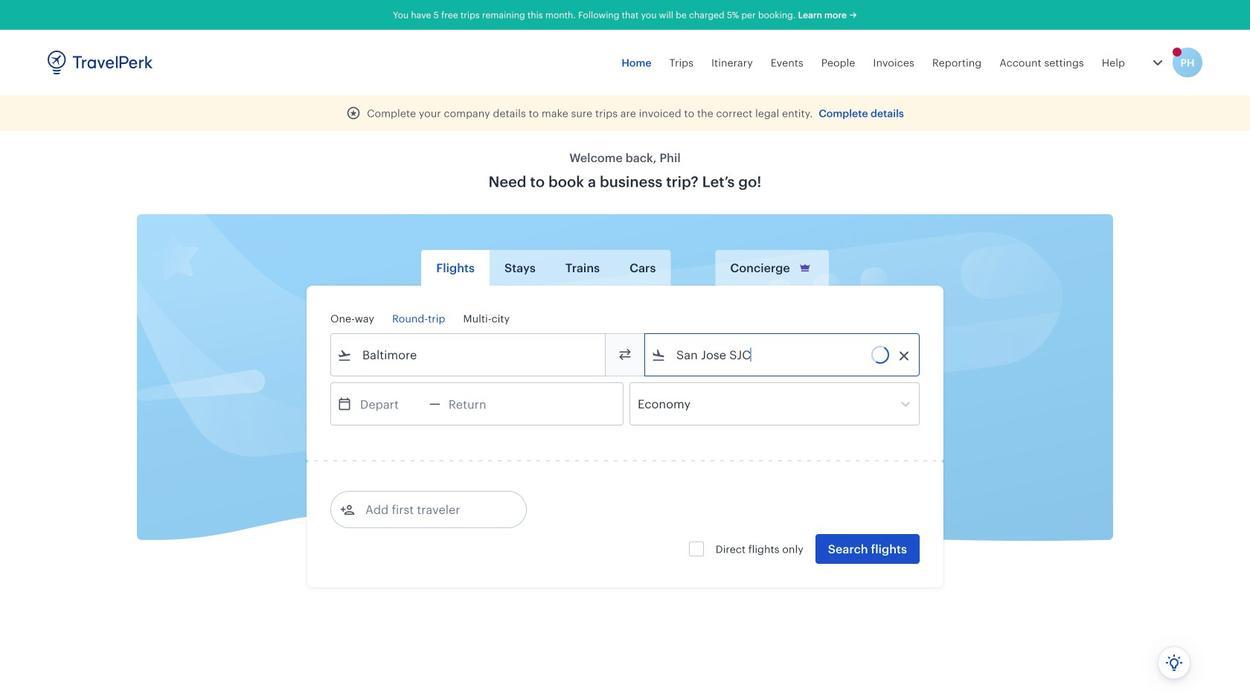 Task type: vqa. For each thing, say whether or not it's contained in the screenshot.
Depart field
no



Task type: describe. For each thing, give the bounding box(es) containing it.
To search field
[[666, 343, 900, 367]]

Add first traveler search field
[[355, 498, 510, 522]]

Return text field
[[440, 383, 518, 425]]



Task type: locate. For each thing, give the bounding box(es) containing it.
Depart text field
[[352, 383, 429, 425]]

From search field
[[352, 343, 586, 367]]



